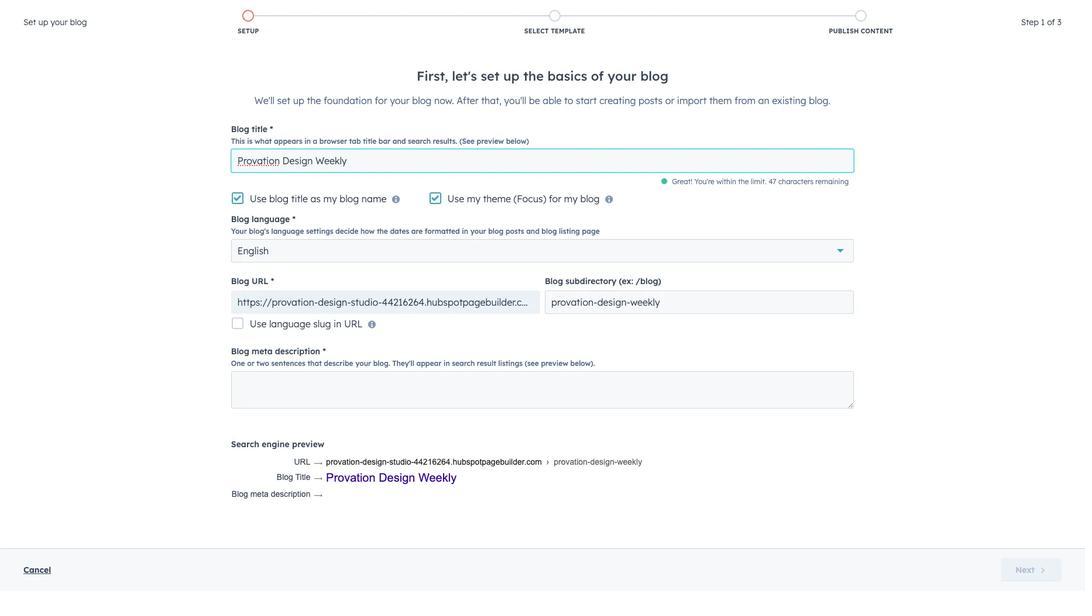 Task type: locate. For each thing, give the bounding box(es) containing it.
your right 'formatted'
[[471, 227, 486, 236]]

1 vertical spatial title
[[363, 137, 377, 146]]

list containing setup
[[95, 8, 1015, 38]]

language
[[252, 214, 290, 225], [271, 227, 304, 236], [269, 319, 311, 330]]

we'll set up the foundation for your blog now. after that, you'll be able to start creating posts or import them from an existing blog.
[[255, 95, 831, 107]]

use up 'formatted'
[[448, 193, 464, 205]]

blog up your
[[231, 214, 249, 225]]

weekly
[[419, 472, 457, 485]]

description down title
[[271, 490, 311, 499]]

blog up this
[[231, 124, 249, 135]]

blog inside blog language your blog's language settings decide how the dates are formatted in your blog posts and blog listing page
[[231, 214, 249, 225]]

blog. right existing
[[809, 95, 831, 107]]

title left as
[[291, 193, 308, 205]]

use down the 'https://provation-'
[[250, 319, 267, 330]]

menu item
[[945, 0, 1071, 19]]

title
[[295, 473, 311, 482]]

search engine preview
[[231, 440, 325, 450]]

blog.
[[809, 95, 831, 107], [373, 360, 390, 368]]

step
[[1022, 17, 1039, 28]]

1 vertical spatial and
[[526, 227, 540, 236]]

sentences
[[271, 360, 306, 368]]

1 horizontal spatial or
[[666, 95, 675, 107]]

0 horizontal spatial blog.
[[373, 360, 390, 368]]

upgrade image
[[789, 5, 799, 16]]

upgrade menu
[[788, 0, 1071, 19]]

search
[[408, 137, 431, 146], [452, 360, 475, 368]]

bar
[[379, 137, 391, 146]]

and inside blog title this is what appears in a browser tab title bar and search results. (see preview below)
[[393, 137, 406, 146]]

my right as
[[323, 193, 337, 205]]

or left import on the right top
[[666, 95, 675, 107]]

0 horizontal spatial set
[[277, 95, 291, 107]]

0 horizontal spatial design-
[[318, 297, 351, 309]]

3 my from the left
[[564, 193, 578, 205]]

2 vertical spatial language
[[269, 319, 311, 330]]

design- up design
[[363, 458, 390, 467]]

title right the tab
[[363, 137, 377, 146]]

2 my from the left
[[467, 193, 481, 205]]

2 horizontal spatial url
[[344, 319, 363, 330]]

1 vertical spatial blog.
[[373, 360, 390, 368]]

0 vertical spatial ⟶
[[314, 458, 323, 467]]

0 horizontal spatial my
[[323, 193, 337, 205]]

(see
[[460, 137, 475, 146]]

formatted
[[425, 227, 460, 236]]

2 vertical spatial up
[[293, 95, 304, 107]]

1 vertical spatial preview
[[541, 360, 569, 368]]

0 horizontal spatial title
[[252, 124, 268, 135]]

blog down english popup button
[[545, 276, 563, 287]]

description up sentences
[[275, 347, 320, 357]]

1 vertical spatial up
[[504, 68, 520, 84]]

0 vertical spatial or
[[666, 95, 675, 107]]

results.
[[433, 137, 458, 146]]

blog inside blog meta description one or two sentences that describe your blog. they'll appear in search result listings (see preview below).
[[231, 347, 249, 357]]

search left result
[[452, 360, 475, 368]]

calling icon button
[[836, 2, 855, 17]]

None text field
[[231, 149, 854, 173]]

of right 1 on the top of the page
[[1048, 17, 1055, 28]]

Blog subdirectory (ex: /blog) text field
[[545, 291, 854, 314]]

0 horizontal spatial studio-
[[351, 297, 382, 309]]

search left 'results.' at the left of the page
[[408, 137, 431, 146]]

up right the set at the top
[[38, 17, 48, 28]]

up up you'll
[[504, 68, 520, 84]]

set up your blog
[[23, 17, 87, 28]]

or
[[666, 95, 675, 107], [247, 360, 255, 368]]

use up blog's at the left
[[250, 193, 267, 205]]

1 horizontal spatial posts
[[639, 95, 663, 107]]

1 horizontal spatial provation-
[[554, 458, 591, 467]]

be
[[529, 95, 540, 107]]

use blog title as my blog name
[[250, 193, 387, 205]]

0 vertical spatial title
[[252, 124, 268, 135]]

0 vertical spatial description
[[275, 347, 320, 357]]

url right "slug"
[[344, 319, 363, 330]]

your
[[51, 17, 68, 28], [608, 68, 637, 84], [390, 95, 410, 107], [471, 227, 486, 236], [355, 360, 371, 368]]

0 vertical spatial of
[[1048, 17, 1055, 28]]

setup list item
[[95, 8, 402, 38]]

1 vertical spatial ⟶
[[314, 473, 323, 482]]

1 horizontal spatial my
[[467, 193, 481, 205]]

posts right creating
[[639, 95, 663, 107]]

design
[[379, 472, 415, 485]]

remaining
[[816, 177, 849, 186]]

meta inside blog meta description one or two sentences that describe your blog. they'll appear in search result listings (see preview below).
[[252, 347, 273, 357]]

0 vertical spatial meta
[[252, 347, 273, 357]]

them
[[710, 95, 732, 107]]

0 vertical spatial 44216264.hubspotpagebuilder.com
[[382, 297, 536, 309]]

0 horizontal spatial search
[[408, 137, 431, 146]]

language up blog's at the left
[[252, 214, 290, 225]]

blog. left they'll
[[373, 360, 390, 368]]

0 vertical spatial preview
[[477, 137, 504, 146]]

theme
[[483, 193, 511, 205]]

publish content list item
[[708, 8, 1015, 38]]

language right blog's at the left
[[271, 227, 304, 236]]

the left foundation
[[307, 95, 321, 107]]

creating
[[600, 95, 636, 107]]

and right bar
[[393, 137, 406, 146]]

url up the 'https://provation-'
[[252, 276, 269, 287]]

blog inside blog title this is what appears in a browser tab title bar and search results. (see preview below)
[[231, 124, 249, 135]]

of up start at the right top
[[591, 68, 604, 84]]

0 vertical spatial set
[[481, 68, 500, 84]]

posts
[[639, 95, 663, 107], [506, 227, 524, 236]]

blog for blog title this is what appears in a browser tab title bar and search results. (see preview below)
[[231, 124, 249, 135]]

description inside blog meta description one or two sentences that describe your blog. they'll appear in search result listings (see preview below).
[[275, 347, 320, 357]]

url up title
[[294, 458, 311, 467]]

use for use language slug in url
[[250, 319, 267, 330]]

blog up one
[[231, 347, 249, 357]]

⟶
[[314, 458, 323, 467], [314, 473, 323, 482], [314, 490, 323, 499]]

0 horizontal spatial up
[[38, 17, 48, 28]]

0 horizontal spatial posts
[[506, 227, 524, 236]]

0 vertical spatial studio-
[[351, 297, 382, 309]]

the right how
[[377, 227, 388, 236]]

posts inside blog language your blog's language settings decide how the dates are formatted in your blog posts and blog listing page
[[506, 227, 524, 236]]

1 horizontal spatial search
[[452, 360, 475, 368]]

1 provation- from the left
[[326, 458, 363, 467]]

1 vertical spatial set
[[277, 95, 291, 107]]

in
[[305, 137, 311, 146], [462, 227, 469, 236], [334, 319, 342, 330], [444, 360, 450, 368]]

a
[[313, 137, 318, 146]]

in right 'formatted'
[[462, 227, 469, 236]]

1 vertical spatial posts
[[506, 227, 524, 236]]

0 vertical spatial blog.
[[809, 95, 831, 107]]

how
[[361, 227, 375, 236]]

weekly
[[617, 458, 642, 467]]

blog meta description one or two sentences that describe your blog. they'll appear in search result listings (see preview below).
[[231, 347, 595, 368]]

up
[[38, 17, 48, 28], [504, 68, 520, 84], [293, 95, 304, 107]]

of
[[1048, 17, 1055, 28], [591, 68, 604, 84]]

template
[[551, 27, 585, 35]]

your right describe
[[355, 360, 371, 368]]

design- up "slug"
[[318, 297, 351, 309]]

description for one
[[275, 347, 320, 357]]

preview right (see on the bottom
[[541, 360, 569, 368]]

provation-
[[326, 458, 363, 467], [554, 458, 591, 467]]

posts down the use my theme (focus) for my blog
[[506, 227, 524, 236]]

set
[[481, 68, 500, 84], [277, 95, 291, 107]]

in left a at left top
[[305, 137, 311, 146]]

dates
[[390, 227, 409, 236]]

2 vertical spatial ⟶
[[314, 490, 323, 499]]

within
[[717, 177, 737, 186]]

for right foundation
[[375, 95, 387, 107]]

result
[[477, 360, 496, 368]]

2 horizontal spatial title
[[363, 137, 377, 146]]

0 horizontal spatial or
[[247, 360, 255, 368]]

meta down search
[[250, 490, 269, 499]]

0 vertical spatial for
[[375, 95, 387, 107]]

description
[[275, 347, 320, 357], [271, 490, 311, 499]]

preview right (see
[[477, 137, 504, 146]]

blog
[[70, 17, 87, 28], [641, 68, 669, 84], [412, 95, 432, 107], [269, 193, 289, 205], [340, 193, 359, 205], [581, 193, 600, 205], [488, 227, 504, 236], [542, 227, 557, 236]]

(see
[[525, 360, 539, 368]]

and up english popup button
[[526, 227, 540, 236]]

and
[[393, 137, 406, 146], [526, 227, 540, 236]]

settings
[[306, 227, 333, 236]]

1 horizontal spatial preview
[[477, 137, 504, 146]]

use
[[250, 193, 267, 205], [448, 193, 464, 205], [250, 319, 267, 330]]

studio- inside url ⟶ provation-design-studio-44216264.hubspotpagebuilder.com › provation-design-weekly blog title ⟶ provation design weekly
[[390, 458, 414, 467]]

preview
[[477, 137, 504, 146], [541, 360, 569, 368], [292, 440, 325, 450]]

blog down english
[[231, 276, 249, 287]]

1 vertical spatial meta
[[250, 490, 269, 499]]

they'll
[[392, 360, 415, 368]]

search inside blog title this is what appears in a browser tab title bar and search results. (see preview below)
[[408, 137, 431, 146]]

foundation
[[324, 95, 372, 107]]

your right the set at the top
[[51, 17, 68, 28]]

url ⟶ provation-design-studio-44216264.hubspotpagebuilder.com › provation-design-weekly blog title ⟶ provation design weekly
[[277, 458, 642, 485]]

0 horizontal spatial and
[[393, 137, 406, 146]]

title up what
[[252, 124, 268, 135]]

page
[[582, 227, 600, 236]]

for right (focus)
[[549, 193, 562, 205]]

provation- up provation
[[326, 458, 363, 467]]

(ex:
[[619, 276, 634, 287]]

1 horizontal spatial url
[[294, 458, 311, 467]]

blog left title
[[277, 473, 293, 482]]

1 vertical spatial or
[[247, 360, 255, 368]]

1 horizontal spatial title
[[291, 193, 308, 205]]

listing
[[559, 227, 580, 236]]

set up that,
[[481, 68, 500, 84]]

2 horizontal spatial my
[[564, 193, 578, 205]]

design- right ›
[[590, 458, 617, 467]]

or inside blog meta description one or two sentences that describe your blog. they'll appear in search result listings (see preview below).
[[247, 360, 255, 368]]

44216264.hubspotpagebuilder.com
[[382, 297, 536, 309], [414, 458, 542, 467]]

blog down search
[[232, 490, 248, 499]]

that,
[[481, 95, 502, 107]]

set
[[23, 17, 36, 28]]

now.
[[434, 95, 454, 107]]

meta up the two
[[252, 347, 273, 357]]

url
[[252, 276, 269, 287], [344, 319, 363, 330], [294, 458, 311, 467]]

preview right engine
[[292, 440, 325, 450]]

search
[[231, 440, 259, 450]]

None text field
[[231, 372, 854, 409]]

1 vertical spatial studio-
[[390, 458, 414, 467]]

the left limit.
[[739, 177, 749, 186]]

language down the 'https://provation-'
[[269, 319, 311, 330]]

0 horizontal spatial preview
[[292, 440, 325, 450]]

list
[[95, 8, 1015, 38]]

or left the two
[[247, 360, 255, 368]]

44216264.hubspotpagebuilder.com inside popup button
[[382, 297, 536, 309]]

set right we'll
[[277, 95, 291, 107]]

my
[[323, 193, 337, 205], [467, 193, 481, 205], [564, 193, 578, 205]]

1 ⟶ from the top
[[314, 458, 323, 467]]

my left theme
[[467, 193, 481, 205]]

2 vertical spatial title
[[291, 193, 308, 205]]

0 vertical spatial url
[[252, 276, 269, 287]]

1 vertical spatial 44216264.hubspotpagebuilder.com
[[414, 458, 542, 467]]

1 horizontal spatial for
[[549, 193, 562, 205]]

2 horizontal spatial preview
[[541, 360, 569, 368]]

setup
[[238, 27, 259, 35]]

1 vertical spatial search
[[452, 360, 475, 368]]

0 vertical spatial and
[[393, 137, 406, 146]]

1 horizontal spatial and
[[526, 227, 540, 236]]

meta
[[252, 347, 273, 357], [250, 490, 269, 499]]

1 vertical spatial description
[[271, 490, 311, 499]]

0 vertical spatial language
[[252, 214, 290, 225]]

and inside blog language your blog's language settings decide how the dates are formatted in your blog posts and blog listing page
[[526, 227, 540, 236]]

engine
[[262, 440, 290, 450]]

your
[[231, 227, 247, 236]]

0 horizontal spatial of
[[591, 68, 604, 84]]

studio-
[[351, 297, 382, 309], [390, 458, 414, 467]]

1 vertical spatial for
[[549, 193, 562, 205]]

0 horizontal spatial provation-
[[326, 458, 363, 467]]

in right 'appear'
[[444, 360, 450, 368]]

my up listing
[[564, 193, 578, 205]]

provation- right ›
[[554, 458, 591, 467]]

2 vertical spatial url
[[294, 458, 311, 467]]

47
[[769, 177, 777, 186]]

0 vertical spatial search
[[408, 137, 431, 146]]

1 horizontal spatial studio-
[[390, 458, 414, 467]]

up right we'll
[[293, 95, 304, 107]]

2 vertical spatial preview
[[292, 440, 325, 450]]

english
[[238, 245, 269, 257]]



Task type: vqa. For each thing, say whether or not it's contained in the screenshot.
URL to the right
yes



Task type: describe. For each thing, give the bounding box(es) containing it.
blog. inside blog meta description one or two sentences that describe your blog. they'll appear in search result listings (see preview below).
[[373, 360, 390, 368]]

in right "slug"
[[334, 319, 342, 330]]

preview inside blog meta description one or two sentences that describe your blog. they'll appear in search result listings (see preview below).
[[541, 360, 569, 368]]

0 horizontal spatial for
[[375, 95, 387, 107]]

this
[[231, 137, 245, 146]]

blog subdirectory (ex: /blog)
[[545, 276, 662, 287]]

0 horizontal spatial url
[[252, 276, 269, 287]]

browser
[[320, 137, 347, 146]]

3 ⟶ from the top
[[314, 490, 323, 499]]

appears
[[274, 137, 303, 146]]

as
[[311, 193, 321, 205]]

description for ⟶
[[271, 490, 311, 499]]

language for use
[[269, 319, 311, 330]]

upgrade
[[802, 6, 833, 15]]

2 provation- from the left
[[554, 458, 591, 467]]

1 horizontal spatial blog.
[[809, 95, 831, 107]]

blog for blog language your blog's language settings decide how the dates are formatted in your blog posts and blog listing page
[[231, 214, 249, 225]]

/blog)
[[636, 276, 662, 287]]

calling icon image
[[840, 5, 851, 15]]

blog for blog meta description one or two sentences that describe your blog. they'll appear in search result listings (see preview below).
[[231, 347, 249, 357]]

url inside url ⟶ provation-design-studio-44216264.hubspotpagebuilder.com › provation-design-weekly blog title ⟶ provation design weekly
[[294, 458, 311, 467]]

marketplaces image
[[865, 5, 875, 16]]

meta for blog meta description ⟶
[[250, 490, 269, 499]]

1 my from the left
[[323, 193, 337, 205]]

provation
[[326, 472, 376, 485]]

below)
[[506, 137, 529, 146]]

blog language your blog's language settings decide how the dates are formatted in your blog posts and blog listing page
[[231, 214, 600, 236]]

first,
[[417, 68, 448, 84]]

import
[[677, 95, 707, 107]]

0 vertical spatial up
[[38, 17, 48, 28]]

after
[[457, 95, 479, 107]]

able
[[543, 95, 562, 107]]

next
[[1016, 566, 1035, 576]]

your up creating
[[608, 68, 637, 84]]

let's
[[452, 68, 477, 84]]

limit.
[[751, 177, 767, 186]]

1 vertical spatial url
[[344, 319, 363, 330]]

tab
[[349, 137, 361, 146]]

your inside blog language your blog's language settings decide how the dates are formatted in your blog posts and blog listing page
[[471, 227, 486, 236]]

2 ⟶ from the top
[[314, 473, 323, 482]]

0 vertical spatial posts
[[639, 95, 663, 107]]

an
[[759, 95, 770, 107]]

in inside blog title this is what appears in a browser tab title bar and search results. (see preview below)
[[305, 137, 311, 146]]

subdirectory
[[566, 276, 617, 287]]

in inside blog meta description one or two sentences that describe your blog. they'll appear in search result listings (see preview below).
[[444, 360, 450, 368]]

select template list item
[[402, 8, 708, 38]]

meta for blog meta description one or two sentences that describe your blog. they'll appear in search result listings (see preview below).
[[252, 347, 273, 357]]

Search HubSpot search field
[[921, 25, 1064, 44]]

design- inside popup button
[[318, 297, 351, 309]]

your up blog title this is what appears in a browser tab title bar and search results. (see preview below)
[[390, 95, 410, 107]]

1 horizontal spatial design-
[[363, 458, 390, 467]]

(focus)
[[514, 193, 547, 205]]

blog for blog subdirectory (ex: /blog)
[[545, 276, 563, 287]]

2 horizontal spatial design-
[[590, 458, 617, 467]]

cancel
[[23, 566, 51, 576]]

blog url
[[231, 276, 269, 287]]

blog for blog meta description ⟶
[[232, 490, 248, 499]]

use for use my theme (focus) for my blog
[[448, 193, 464, 205]]

https://provation-
[[238, 297, 318, 309]]

select template
[[524, 27, 585, 35]]

use my theme (focus) for my blog
[[448, 193, 600, 205]]

your inside blog meta description one or two sentences that describe your blog. they'll appear in search result listings (see preview below).
[[355, 360, 371, 368]]

name
[[362, 193, 387, 205]]

you're
[[695, 177, 715, 186]]

below).
[[571, 360, 595, 368]]

what
[[255, 137, 272, 146]]

cancel button
[[23, 564, 51, 578]]

blog for blog url
[[231, 276, 249, 287]]

1 horizontal spatial up
[[293, 95, 304, 107]]

existing
[[772, 95, 807, 107]]

select
[[524, 27, 549, 35]]

content
[[861, 27, 893, 35]]

the inside blog language your blog's language settings decide how the dates are formatted in your blog posts and blog listing page
[[377, 227, 388, 236]]

studio- inside popup button
[[351, 297, 382, 309]]

language for blog
[[252, 214, 290, 225]]

that
[[308, 360, 322, 368]]

blog title this is what appears in a browser tab title bar and search results. (see preview below)
[[231, 124, 529, 146]]

blog meta description ⟶
[[232, 490, 325, 499]]

3
[[1058, 17, 1062, 28]]

english button
[[231, 239, 854, 263]]

characters
[[779, 177, 814, 186]]

appear
[[417, 360, 442, 368]]

https://provation-design-studio-44216264.hubspotpagebuilder.com
[[238, 297, 536, 309]]

describe
[[324, 360, 353, 368]]

1 vertical spatial language
[[271, 227, 304, 236]]

first, let's set up the basics of your blog
[[417, 68, 669, 84]]

the up the be
[[524, 68, 544, 84]]

1 vertical spatial of
[[591, 68, 604, 84]]

basics
[[548, 68, 587, 84]]

2 horizontal spatial up
[[504, 68, 520, 84]]

blog's
[[249, 227, 269, 236]]

in inside blog language your blog's language settings decide how the dates are formatted in your blog posts and blog listing page
[[462, 227, 469, 236]]

from
[[735, 95, 756, 107]]

https://provation-design-studio-44216264.hubspotpagebuilder.com button
[[231, 291, 540, 314]]

great! you're within the limit. 47 characters remaining
[[672, 177, 849, 186]]

1 horizontal spatial set
[[481, 68, 500, 84]]

you'll
[[504, 95, 527, 107]]

slug
[[313, 319, 331, 330]]

one
[[231, 360, 245, 368]]

use for use blog title as my blog name
[[250, 193, 267, 205]]

to
[[564, 95, 574, 107]]

1 horizontal spatial of
[[1048, 17, 1055, 28]]

preview inside blog title this is what appears in a browser tab title bar and search results. (see preview below)
[[477, 137, 504, 146]]

publish
[[829, 27, 859, 35]]

decide
[[336, 227, 359, 236]]

is
[[247, 137, 253, 146]]

are
[[411, 227, 423, 236]]

publish content
[[829, 27, 893, 35]]

use language slug in url
[[250, 319, 363, 330]]

›
[[547, 458, 549, 467]]

blog inside url ⟶ provation-design-studio-44216264.hubspotpagebuilder.com › provation-design-weekly blog title ⟶ provation design weekly
[[277, 473, 293, 482]]

search inside blog meta description one or two sentences that describe your blog. they'll appear in search result listings (see preview below).
[[452, 360, 475, 368]]

44216264.hubspotpagebuilder.com inside url ⟶ provation-design-studio-44216264.hubspotpagebuilder.com › provation-design-weekly blog title ⟶ provation design weekly
[[414, 458, 542, 467]]

we'll
[[255, 95, 275, 107]]

1
[[1042, 17, 1045, 28]]

next button
[[1001, 559, 1062, 583]]

start
[[576, 95, 597, 107]]



